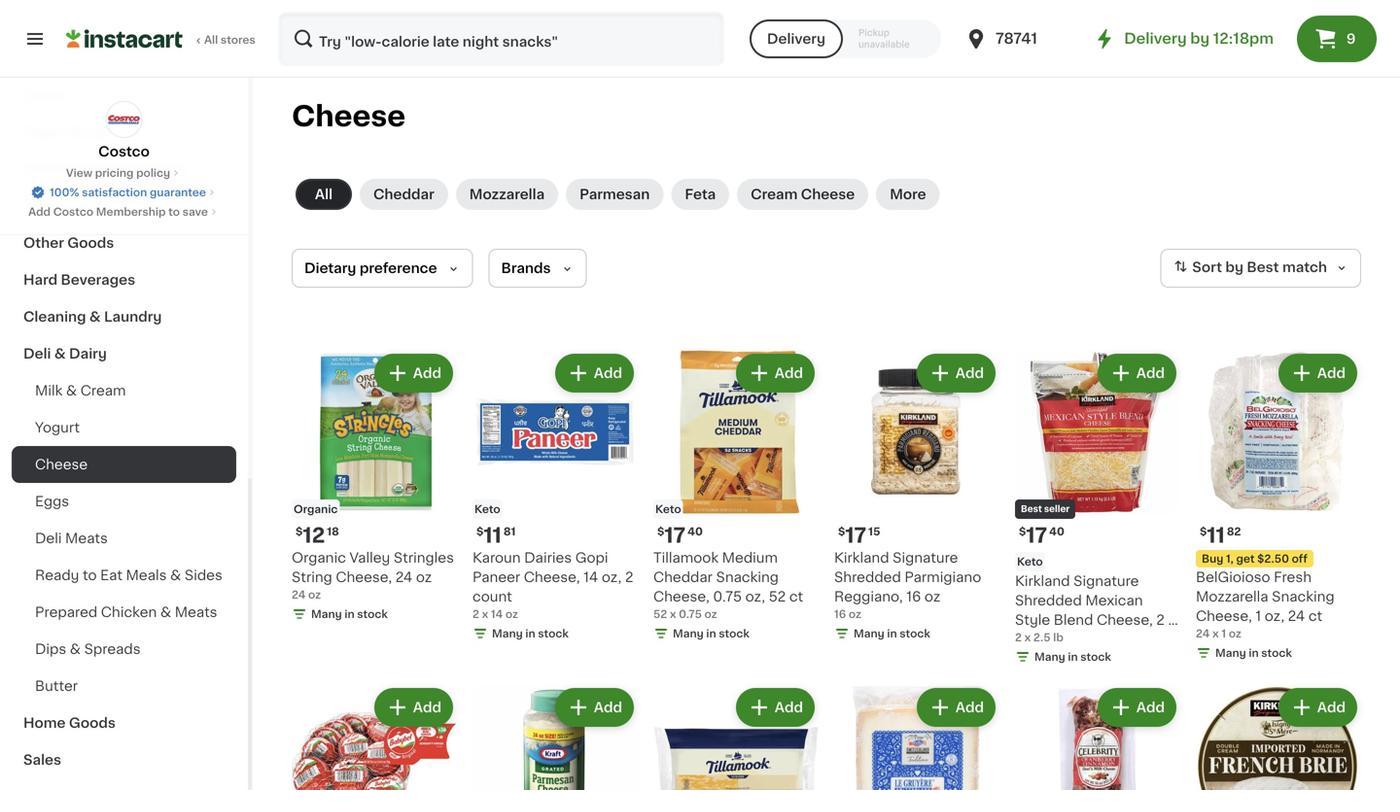 Task type: locate. For each thing, give the bounding box(es) containing it.
0 vertical spatial organic
[[294, 504, 338, 515]]

0 horizontal spatial ct
[[790, 590, 804, 604]]

milk
[[35, 384, 63, 398]]

ct
[[790, 590, 804, 604], [1309, 610, 1323, 623]]

view pricing policy link
[[66, 165, 182, 181]]

delivery inside button
[[767, 32, 826, 46]]

17 left 15
[[846, 526, 867, 546]]

home goods
[[23, 717, 116, 730]]

mozzarella
[[470, 188, 545, 201], [1196, 590, 1269, 604]]

0 vertical spatial deli
[[23, 347, 51, 361]]

x for tillamook medium cheddar snacking cheese, 0.75 oz, 52 ct
[[670, 609, 676, 620]]

24 down "belgioioso"
[[1196, 629, 1210, 640]]

prepared chicken & meats link
[[12, 594, 236, 631]]

oz, for 11
[[602, 571, 622, 585]]

keto up tillamook
[[656, 504, 682, 515]]

1 vertical spatial cheese
[[801, 188, 855, 201]]

16 down parmigiano
[[907, 590, 921, 604]]

1 horizontal spatial ct
[[1309, 610, 1323, 623]]

many down reggiano,
[[854, 629, 885, 640]]

11 for $ 11 81
[[484, 526, 502, 546]]

& right dips
[[70, 643, 81, 657]]

shredded for reggiano,
[[835, 571, 901, 585]]

1 $ from the left
[[296, 527, 303, 537]]

mozzarella inside belgioioso fresh mozzarella snacking cheese, 1 oz, 24 ct 24 x 1 oz
[[1196, 590, 1269, 604]]

1 vertical spatial to
[[83, 569, 97, 583]]

ct inside tillamook medium cheddar snacking cheese, 0.75 oz, 52 ct 52 x 0.75 oz
[[790, 590, 804, 604]]

1 horizontal spatial 1
[[1256, 610, 1262, 623]]

shredded inside 'kirkland signature shredded parmigiano reggiano, 16 oz 16 oz'
[[835, 571, 901, 585]]

snacking down fresh
[[1272, 590, 1335, 604]]

3 17 from the left
[[1027, 526, 1048, 546]]

many
[[311, 609, 342, 620], [492, 629, 523, 640], [673, 629, 704, 640], [854, 629, 885, 640], [1216, 648, 1247, 659], [1035, 652, 1066, 663]]

all left stores
[[204, 35, 218, 45]]

cheddar down tillamook
[[654, 571, 713, 585]]

kirkland inside 'kirkland signature shredded parmigiano reggiano, 16 oz 16 oz'
[[835, 552, 890, 565]]

many down tillamook medium cheddar snacking cheese, 0.75 oz, 52 ct 52 x 0.75 oz
[[673, 629, 704, 640]]

1 horizontal spatial shredded
[[1015, 594, 1082, 608]]

cleaning
[[23, 310, 86, 324]]

5 $ from the left
[[1019, 527, 1027, 537]]

1 vertical spatial 0.75
[[679, 609, 702, 620]]

$ for tillamook medium cheddar snacking cheese, 0.75 oz, 52 ct
[[658, 527, 665, 537]]

x for karoun dairies gopi paneer cheese, 14 oz, 2 count
[[482, 609, 488, 620]]

$2.50
[[1258, 554, 1290, 565]]

cheese
[[292, 103, 406, 130], [801, 188, 855, 201], [35, 458, 88, 472]]

service type group
[[750, 19, 942, 58]]

1 vertical spatial signature
[[1074, 575, 1139, 588]]

stock down 'kirkland signature shredded parmigiano reggiano, 16 oz 16 oz'
[[900, 629, 931, 640]]

signature for parmigiano
[[893, 552, 959, 565]]

to down guarantee
[[168, 207, 180, 217]]

oz down count
[[506, 609, 518, 620]]

16 down reggiano,
[[835, 609, 846, 620]]

0 horizontal spatial 1
[[1222, 629, 1227, 640]]

by inside "field"
[[1226, 261, 1244, 274]]

parmesan link
[[566, 179, 664, 210]]

2 $ from the left
[[477, 527, 484, 537]]

0 horizontal spatial all
[[204, 35, 218, 45]]

best for best seller
[[1021, 505, 1043, 514]]

satisfaction
[[82, 187, 147, 198]]

goods
[[68, 125, 115, 139], [67, 236, 114, 250], [69, 717, 116, 730]]

cheese, down tillamook
[[654, 590, 710, 604]]

cheese, inside organic valley stringles string cheese, 24 oz 24 oz
[[336, 571, 392, 585]]

wine link
[[12, 188, 236, 225]]

1 vertical spatial by
[[1226, 261, 1244, 274]]

meats
[[65, 532, 108, 546], [175, 606, 217, 620]]

many in stock down count
[[492, 629, 569, 640]]

$ inside $ 12 18
[[296, 527, 303, 537]]

snacking down medium
[[716, 571, 779, 585]]

many in stock for $ 17 15
[[854, 629, 931, 640]]

1 horizontal spatial all
[[315, 188, 333, 201]]

0 horizontal spatial kirkland
[[835, 552, 890, 565]]

0 vertical spatial cheese
[[292, 103, 406, 130]]

x inside karoun dairies gopi paneer cheese, 14 oz, 2 count 2 x 14 oz
[[482, 609, 488, 620]]

$ inside $ 11 82
[[1200, 527, 1207, 537]]

prepared chicken & meats
[[35, 606, 217, 620]]

oz, inside tillamook medium cheddar snacking cheese, 0.75 oz, 52 ct 52 x 0.75 oz
[[746, 590, 766, 604]]

many inside product 'group'
[[311, 609, 342, 620]]

in for $ 11 81
[[526, 629, 536, 640]]

dietary preference
[[304, 262, 437, 275]]

1 vertical spatial all
[[315, 188, 333, 201]]

1 vertical spatial 1
[[1222, 629, 1227, 640]]

1 vertical spatial meats
[[175, 606, 217, 620]]

0 vertical spatial signature
[[893, 552, 959, 565]]

all stores
[[204, 35, 255, 45]]

organic for organic
[[294, 504, 338, 515]]

0 vertical spatial 1
[[1256, 610, 1262, 623]]

to left eat in the bottom of the page
[[83, 569, 97, 583]]

2 vertical spatial oz,
[[1265, 610, 1285, 623]]

3 $ from the left
[[658, 527, 665, 537]]

oz, down the gopi
[[602, 571, 622, 585]]

reggiano,
[[835, 590, 903, 604]]

0.75 down tillamook
[[679, 609, 702, 620]]

78741 button
[[965, 12, 1082, 66]]

shredded inside kirkland signature shredded mexican style blend cheese, 2 x 2.5 lbs
[[1015, 594, 1082, 608]]

0 vertical spatial mozzarella
[[470, 188, 545, 201]]

seller
[[1045, 505, 1070, 514]]

& left dairy
[[54, 347, 66, 361]]

1 vertical spatial ct
[[1309, 610, 1323, 623]]

& down beverages on the left top of the page
[[89, 310, 101, 324]]

all for all stores
[[204, 35, 218, 45]]

ct inside belgioioso fresh mozzarella snacking cheese, 1 oz, 24 ct 24 x 1 oz
[[1309, 610, 1323, 623]]

buy
[[1202, 554, 1224, 565]]

$ down best seller
[[1019, 527, 1027, 537]]

$ left the '18'
[[296, 527, 303, 537]]

1 17 from the left
[[665, 526, 686, 546]]

$ inside $ 11 81
[[477, 527, 484, 537]]

1 horizontal spatial 14
[[584, 571, 599, 585]]

best match
[[1247, 261, 1328, 274]]

product group containing 12
[[292, 350, 457, 626]]

cream cheese
[[751, 188, 855, 201]]

$ 11 82
[[1200, 526, 1242, 546]]

best inside "field"
[[1247, 261, 1280, 274]]

x
[[482, 609, 488, 620], [670, 609, 676, 620], [1169, 614, 1176, 627], [1213, 629, 1219, 640], [1025, 633, 1031, 643]]

ct for 24
[[1309, 610, 1323, 623]]

1 horizontal spatial kirkland
[[1015, 575, 1071, 588]]

1 vertical spatial organic
[[292, 552, 346, 565]]

1 horizontal spatial 17
[[846, 526, 867, 546]]

x for belgioioso fresh mozzarella snacking cheese, 1 oz, 24 ct
[[1213, 629, 1219, 640]]

& up 100%
[[73, 162, 85, 176]]

parmigiano
[[905, 571, 982, 585]]

kirkland down $ 17 15
[[835, 552, 890, 565]]

oz down the stringles
[[416, 571, 432, 585]]

health & personal care
[[23, 162, 186, 176]]

1 vertical spatial mozzarella
[[1196, 590, 1269, 604]]

& for cream
[[66, 384, 77, 398]]

mozzarella link
[[456, 179, 558, 210]]

0 horizontal spatial costco
[[53, 207, 93, 217]]

ct down fresh
[[1309, 610, 1323, 623]]

0 horizontal spatial shredded
[[835, 571, 901, 585]]

cream down dairy
[[80, 384, 126, 398]]

1 vertical spatial 52
[[654, 609, 667, 620]]

meats down sides
[[175, 606, 217, 620]]

$ up buy
[[1200, 527, 1207, 537]]

hard beverages link
[[12, 262, 236, 299]]

1 horizontal spatial 52
[[769, 590, 786, 604]]

many for $ 17 15
[[854, 629, 885, 640]]

cheese, inside tillamook medium cheddar snacking cheese, 0.75 oz, 52 ct 52 x 0.75 oz
[[654, 590, 710, 604]]

in
[[345, 609, 355, 620], [526, 629, 536, 640], [707, 629, 716, 640], [887, 629, 897, 640], [1249, 648, 1259, 659], [1068, 652, 1078, 663]]

0 vertical spatial all
[[204, 35, 218, 45]]

1 vertical spatial best
[[1021, 505, 1043, 514]]

& right 'milk'
[[66, 384, 77, 398]]

organic up string
[[292, 552, 346, 565]]

spreads
[[84, 643, 141, 657]]

6 $ from the left
[[1200, 527, 1207, 537]]

costco
[[98, 145, 150, 159], [53, 207, 93, 217]]

1 horizontal spatial cheddar
[[654, 571, 713, 585]]

& inside 'link'
[[66, 384, 77, 398]]

many in stock down reggiano,
[[854, 629, 931, 640]]

signature inside 'kirkland signature shredded parmigiano reggiano, 16 oz 16 oz'
[[893, 552, 959, 565]]

deli down eggs
[[35, 532, 62, 546]]

goods up the health & personal care
[[68, 125, 115, 139]]

0 horizontal spatial 17
[[665, 526, 686, 546]]

in down organic valley stringles string cheese, 24 oz 24 oz
[[345, 609, 355, 620]]

by for sort
[[1226, 261, 1244, 274]]

Best match Sort by field
[[1161, 249, 1362, 288]]

signature up parmigiano
[[893, 552, 959, 565]]

sides
[[185, 569, 223, 583]]

None search field
[[278, 12, 725, 66]]

$ 17 40 up tillamook
[[658, 526, 703, 546]]

in down belgioioso fresh mozzarella snacking cheese, 1 oz, 24 ct 24 x 1 oz
[[1249, 648, 1259, 659]]

0 vertical spatial best
[[1247, 261, 1280, 274]]

cheese,
[[336, 571, 392, 585], [524, 571, 580, 585], [654, 590, 710, 604], [1196, 610, 1253, 623], [1097, 614, 1153, 627]]

2 horizontal spatial 17
[[1027, 526, 1048, 546]]

0 horizontal spatial snacking
[[716, 571, 779, 585]]

delivery for delivery
[[767, 32, 826, 46]]

0 horizontal spatial oz,
[[602, 571, 622, 585]]

signature up mexican on the right bottom of page
[[1074, 575, 1139, 588]]

0 vertical spatial kirkland
[[835, 552, 890, 565]]

organic up $ 12 18
[[294, 504, 338, 515]]

2
[[625, 571, 634, 585], [473, 609, 479, 620], [1157, 614, 1165, 627], [1015, 633, 1022, 643]]

stock down tillamook medium cheddar snacking cheese, 0.75 oz, 52 ct 52 x 0.75 oz
[[719, 629, 750, 640]]

costco down 100%
[[53, 207, 93, 217]]

$ up tillamook
[[658, 527, 665, 537]]

1 horizontal spatial keto
[[656, 504, 682, 515]]

40 up tillamook
[[688, 527, 703, 537]]

cheddar link
[[360, 179, 448, 210]]

2.5 inside kirkland signature shredded mexican style blend cheese, 2 x 2.5 lbs
[[1015, 633, 1037, 647]]

17 down best seller
[[1027, 526, 1048, 546]]

pricing
[[95, 168, 134, 178]]

by left 12:18pm
[[1191, 32, 1210, 46]]

100%
[[50, 187, 79, 198]]

cheese, down valley
[[336, 571, 392, 585]]

$ 17 40 down best seller
[[1019, 526, 1065, 546]]

goods for other goods
[[67, 236, 114, 250]]

0 horizontal spatial 11
[[484, 526, 502, 546]]

stock down karoun dairies gopi paneer cheese, 14 oz, 2 count 2 x 14 oz
[[538, 629, 569, 640]]

14
[[584, 571, 599, 585], [491, 609, 503, 620]]

0 horizontal spatial to
[[83, 569, 97, 583]]

0 horizontal spatial by
[[1191, 32, 1210, 46]]

x inside tillamook medium cheddar snacking cheese, 0.75 oz, 52 ct 52 x 0.75 oz
[[670, 609, 676, 620]]

82
[[1227, 527, 1242, 537]]

0 vertical spatial by
[[1191, 32, 1210, 46]]

more link
[[877, 179, 940, 210]]

kirkland signature shredded parmigiano reggiano, 16 oz 16 oz
[[835, 552, 982, 620]]

mozzarella down "belgioioso"
[[1196, 590, 1269, 604]]

0 horizontal spatial mozzarella
[[470, 188, 545, 201]]

get
[[1237, 554, 1255, 565]]

cheese left more link
[[801, 188, 855, 201]]

2.5 down style
[[1015, 633, 1037, 647]]

many in stock inside product 'group'
[[311, 609, 388, 620]]

to inside add costco membership to save link
[[168, 207, 180, 217]]

0 vertical spatial oz,
[[602, 571, 622, 585]]

17 for tillamook medium cheddar snacking cheese, 0.75 oz, 52 ct
[[665, 526, 686, 546]]

cheese, inside karoun dairies gopi paneer cheese, 14 oz, 2 count 2 x 14 oz
[[524, 571, 580, 585]]

oz, down fresh
[[1265, 610, 1285, 623]]

52 down tillamook
[[654, 609, 667, 620]]

kirkland up style
[[1015, 575, 1071, 588]]

0 vertical spatial costco
[[98, 145, 150, 159]]

fresh
[[1274, 571, 1312, 585]]

0 horizontal spatial 14
[[491, 609, 503, 620]]

$ left 15
[[838, 527, 846, 537]]

paper
[[23, 125, 64, 139]]

$ left 81
[[477, 527, 484, 537]]

chicken
[[101, 606, 157, 620]]

0 horizontal spatial keto
[[475, 504, 501, 515]]

many in stock down organic valley stringles string cheese, 24 oz 24 oz
[[311, 609, 388, 620]]

11 left 82
[[1207, 526, 1225, 546]]

best left match
[[1247, 261, 1280, 274]]

& for dairy
[[54, 347, 66, 361]]

many in stock down tillamook medium cheddar snacking cheese, 0.75 oz, 52 ct 52 x 0.75 oz
[[673, 629, 750, 640]]

organic inside organic valley stringles string cheese, 24 oz 24 oz
[[292, 552, 346, 565]]

in down karoun dairies gopi paneer cheese, 14 oz, 2 count 2 x 14 oz
[[526, 629, 536, 640]]

17 up tillamook
[[665, 526, 686, 546]]

1 vertical spatial kirkland
[[1015, 575, 1071, 588]]

cheese down yogurt
[[35, 458, 88, 472]]

2 horizontal spatial oz,
[[1265, 610, 1285, 623]]

1 vertical spatial goods
[[67, 236, 114, 250]]

keto for 11
[[475, 504, 501, 515]]

stock inside product 'group'
[[357, 609, 388, 620]]

shredded
[[835, 571, 901, 585], [1015, 594, 1082, 608]]

0 vertical spatial meats
[[65, 532, 108, 546]]

0 vertical spatial to
[[168, 207, 180, 217]]

cream right feta
[[751, 188, 798, 201]]

1 vertical spatial 16
[[835, 609, 846, 620]]

0 vertical spatial 52
[[769, 590, 786, 604]]

0 horizontal spatial meats
[[65, 532, 108, 546]]

deli up 'milk'
[[23, 347, 51, 361]]

shredded up style
[[1015, 594, 1082, 608]]

1 horizontal spatial delivery
[[1125, 32, 1187, 46]]

deli & dairy link
[[12, 336, 236, 373]]

1 vertical spatial cream
[[80, 384, 126, 398]]

snacking inside belgioioso fresh mozzarella snacking cheese, 1 oz, 24 ct 24 x 1 oz
[[1272, 590, 1335, 604]]

2 40 from the left
[[1050, 527, 1065, 537]]

$ for karoun dairies gopi paneer cheese, 14 oz, 2 count
[[477, 527, 484, 537]]

oz,
[[602, 571, 622, 585], [746, 590, 766, 604], [1265, 610, 1285, 623]]

0 horizontal spatial delivery
[[767, 32, 826, 46]]

keto
[[475, 504, 501, 515], [656, 504, 682, 515], [1017, 557, 1043, 568]]

14 down the gopi
[[584, 571, 599, 585]]

1 horizontal spatial 11
[[1207, 526, 1225, 546]]

oz down parmigiano
[[925, 590, 941, 604]]

1 40 from the left
[[688, 527, 703, 537]]

oz down "belgioioso"
[[1229, 629, 1242, 640]]

1 11 from the left
[[484, 526, 502, 546]]

brands button
[[489, 249, 587, 288]]

many for $ 17 40
[[673, 629, 704, 640]]

snacking for 52
[[716, 571, 779, 585]]

deli for deli meats
[[35, 532, 62, 546]]

1 horizontal spatial mozzarella
[[1196, 590, 1269, 604]]

0 horizontal spatial cheese
[[35, 458, 88, 472]]

0 horizontal spatial cream
[[80, 384, 126, 398]]

many down belgioioso fresh mozzarella snacking cheese, 1 oz, 24 ct 24 x 1 oz
[[1216, 648, 1247, 659]]

all up dietary
[[315, 188, 333, 201]]

24 down string
[[292, 590, 306, 601]]

0 vertical spatial ct
[[790, 590, 804, 604]]

ready to eat meals & sides
[[35, 569, 223, 583]]

cheese, down dairies
[[524, 571, 580, 585]]

wine
[[23, 199, 59, 213]]

1 horizontal spatial signature
[[1074, 575, 1139, 588]]

tillamook medium cheddar snacking cheese, 0.75 oz, 52 ct 52 x 0.75 oz
[[654, 552, 804, 620]]

12
[[303, 526, 325, 546]]

1 vertical spatial shredded
[[1015, 594, 1082, 608]]

0 vertical spatial cheddar
[[374, 188, 435, 201]]

stock
[[357, 609, 388, 620], [538, 629, 569, 640], [719, 629, 750, 640], [900, 629, 931, 640], [1262, 648, 1293, 659], [1081, 652, 1112, 663]]

keto down best seller
[[1017, 557, 1043, 568]]

ct left reggiano,
[[790, 590, 804, 604]]

1 vertical spatial cheddar
[[654, 571, 713, 585]]

1 vertical spatial oz,
[[746, 590, 766, 604]]

count
[[473, 590, 512, 604]]

by
[[1191, 32, 1210, 46], [1226, 261, 1244, 274]]

11 left 81
[[484, 526, 502, 546]]

2 17 from the left
[[846, 526, 867, 546]]

many down string
[[311, 609, 342, 620]]

many in stock for $ 12 18
[[311, 609, 388, 620]]

deli for deli & dairy
[[23, 347, 51, 361]]

shredded up reggiano,
[[835, 571, 901, 585]]

9
[[1347, 32, 1356, 46]]

2 11 from the left
[[1207, 526, 1225, 546]]

product group
[[292, 350, 457, 626], [473, 350, 638, 646], [654, 350, 819, 646], [835, 350, 1000, 646], [1015, 350, 1181, 669], [1196, 350, 1362, 665], [292, 685, 457, 791], [473, 685, 638, 791], [654, 685, 819, 791], [835, 685, 1000, 791], [1015, 685, 1181, 791], [1196, 685, 1362, 791]]

more
[[890, 188, 927, 201]]

milk & cream link
[[12, 373, 236, 410]]

0 vertical spatial goods
[[68, 125, 115, 139]]

0 vertical spatial shredded
[[835, 571, 901, 585]]

cheddar up preference
[[374, 188, 435, 201]]

costco up personal
[[98, 145, 150, 159]]

0 horizontal spatial $ 17 40
[[658, 526, 703, 546]]

butter
[[35, 680, 78, 694]]

x inside belgioioso fresh mozzarella snacking cheese, 1 oz, 24 ct 24 x 1 oz
[[1213, 629, 1219, 640]]

40 down seller
[[1050, 527, 1065, 537]]

1 vertical spatial snacking
[[1272, 590, 1335, 604]]

1 horizontal spatial $ 17 40
[[1019, 526, 1065, 546]]

in down reggiano,
[[887, 629, 897, 640]]

1 horizontal spatial snacking
[[1272, 590, 1335, 604]]

signature inside kirkland signature shredded mexican style blend cheese, 2 x 2.5 lbs
[[1074, 575, 1139, 588]]

string
[[292, 571, 332, 585]]

0 vertical spatial 16
[[907, 590, 921, 604]]

1 horizontal spatial 40
[[1050, 527, 1065, 537]]

oz down reggiano,
[[849, 609, 862, 620]]

cheese up 'all' link
[[292, 103, 406, 130]]

oz, inside karoun dairies gopi paneer cheese, 14 oz, 2 count 2 x 14 oz
[[602, 571, 622, 585]]

0 horizontal spatial best
[[1021, 505, 1043, 514]]

1 horizontal spatial 0.75
[[713, 590, 742, 604]]

14 down count
[[491, 609, 503, 620]]

cheese, down "belgioioso"
[[1196, 610, 1253, 623]]

2 vertical spatial cheese
[[35, 458, 88, 472]]

1 vertical spatial costco
[[53, 207, 93, 217]]

& for spreads
[[70, 643, 81, 657]]

1
[[1256, 610, 1262, 623], [1222, 629, 1227, 640]]

4 $ from the left
[[838, 527, 846, 537]]

off
[[1292, 554, 1308, 565]]

add costco membership to save link
[[28, 204, 220, 220]]

other goods link
[[12, 225, 236, 262]]

0 horizontal spatial 40
[[688, 527, 703, 537]]

2 vertical spatial goods
[[69, 717, 116, 730]]

deli inside "link"
[[23, 347, 51, 361]]

1 horizontal spatial costco
[[98, 145, 150, 159]]

add costco membership to save
[[28, 207, 208, 217]]

snacking inside tillamook medium cheddar snacking cheese, 0.75 oz, 52 ct 52 x 0.75 oz
[[716, 571, 779, 585]]

stock down organic valley stringles string cheese, 24 oz 24 oz
[[357, 609, 388, 620]]

0 horizontal spatial 16
[[835, 609, 846, 620]]

health
[[23, 162, 70, 176]]

52
[[769, 590, 786, 604], [654, 609, 667, 620]]

kirkland inside kirkland signature shredded mexican style blend cheese, 2 x 2.5 lbs
[[1015, 575, 1071, 588]]

$ inside $ 17 15
[[838, 527, 846, 537]]

keto up $ 11 81
[[475, 504, 501, 515]]

52 down medium
[[769, 590, 786, 604]]

2 horizontal spatial cheese
[[801, 188, 855, 201]]



Task type: vqa. For each thing, say whether or not it's contained in the screenshot.
$ 36 00
no



Task type: describe. For each thing, give the bounding box(es) containing it.
1 horizontal spatial meats
[[175, 606, 217, 620]]

cheese, inside belgioioso fresh mozzarella snacking cheese, 1 oz, 24 ct 24 x 1 oz
[[1196, 610, 1253, 623]]

stores
[[221, 35, 255, 45]]

stock down blend
[[1081, 652, 1112, 663]]

organic valley stringles string cheese, 24 oz 24 oz
[[292, 552, 454, 601]]

guarantee
[[150, 187, 206, 198]]

oz, for 17
[[746, 590, 766, 604]]

stock for $ 17 15
[[900, 629, 931, 640]]

0 horizontal spatial 0.75
[[679, 609, 702, 620]]

in for $ 17 40
[[707, 629, 716, 640]]

liquor
[[23, 89, 68, 102]]

view pricing policy
[[66, 168, 170, 178]]

cheddar inside tillamook medium cheddar snacking cheese, 0.75 oz, 52 ct 52 x 0.75 oz
[[654, 571, 713, 585]]

cleaning & laundry
[[23, 310, 162, 324]]

add button inside product 'group'
[[376, 356, 451, 391]]

cheese, for 12
[[336, 571, 392, 585]]

signature for mexican
[[1074, 575, 1139, 588]]

$ for organic valley stringles string cheese, 24 oz
[[296, 527, 303, 537]]

0 vertical spatial 14
[[584, 571, 599, 585]]

cheese link
[[12, 446, 236, 483]]

add inside product 'group'
[[413, 367, 442, 380]]

oz, inside belgioioso fresh mozzarella snacking cheese, 1 oz, 24 ct 24 x 1 oz
[[1265, 610, 1285, 623]]

membership
[[96, 207, 166, 217]]

sales
[[23, 754, 61, 767]]

78741
[[996, 32, 1038, 46]]

hard beverages
[[23, 273, 135, 287]]

dietary preference button
[[292, 249, 473, 288]]

karoun dairies gopi paneer cheese, 14 oz, 2 count 2 x 14 oz
[[473, 552, 634, 620]]

$ 11 81
[[477, 526, 516, 546]]

cheese, for 11
[[524, 571, 580, 585]]

delivery for delivery by 12:18pm
[[1125, 32, 1187, 46]]

eggs link
[[12, 483, 236, 520]]

2 $ 17 40 from the left
[[1019, 526, 1065, 546]]

many in stock down lb
[[1035, 652, 1112, 663]]

cheese, inside kirkland signature shredded mexican style blend cheese, 2 x 2.5 lbs
[[1097, 614, 1153, 627]]

1 vertical spatial 14
[[491, 609, 503, 620]]

2 horizontal spatial keto
[[1017, 557, 1043, 568]]

deli & dairy
[[23, 347, 107, 361]]

care
[[153, 162, 186, 176]]

cheese, for 17
[[654, 590, 710, 604]]

24 down fresh
[[1288, 610, 1306, 623]]

best for best match
[[1247, 261, 1280, 274]]

match
[[1283, 261, 1328, 274]]

many in stock for $ 17 40
[[673, 629, 750, 640]]

many in stock for $ 11 81
[[492, 629, 569, 640]]

many in stock down belgioioso fresh mozzarella snacking cheese, 1 oz, 24 ct 24 x 1 oz
[[1216, 648, 1293, 659]]

gopi
[[576, 552, 608, 565]]

dairy
[[69, 347, 107, 361]]

in for $ 12 18
[[345, 609, 355, 620]]

$ for kirkland signature shredded parmigiano reggiano, 16 oz
[[838, 527, 846, 537]]

x inside kirkland signature shredded mexican style blend cheese, 2 x 2.5 lbs
[[1169, 614, 1176, 627]]

mexican
[[1086, 594, 1143, 608]]

paper goods
[[23, 125, 115, 139]]

best seller
[[1021, 505, 1070, 514]]

oz inside belgioioso fresh mozzarella snacking cheese, 1 oz, 24 ct 24 x 1 oz
[[1229, 629, 1242, 640]]

costco link
[[98, 101, 150, 161]]

liquor link
[[12, 77, 236, 114]]

cream inside 'link'
[[80, 384, 126, 398]]

dairies
[[524, 552, 572, 565]]

stock for $ 11 81
[[538, 629, 569, 640]]

2 inside kirkland signature shredded mexican style blend cheese, 2 x 2.5 lbs
[[1157, 614, 1165, 627]]

blend
[[1054, 614, 1094, 627]]

1 horizontal spatial cheese
[[292, 103, 406, 130]]

costco logo image
[[106, 101, 142, 138]]

hard
[[23, 273, 58, 287]]

1,
[[1227, 554, 1234, 565]]

kirkland for kirkland signature shredded mexican style blend cheese, 2 x 2.5 lbs
[[1015, 575, 1071, 588]]

by for delivery
[[1191, 32, 1210, 46]]

keto for 17
[[656, 504, 682, 515]]

many for $ 11 81
[[492, 629, 523, 640]]

all link
[[296, 179, 352, 210]]

oz inside karoun dairies gopi paneer cheese, 14 oz, 2 count 2 x 14 oz
[[506, 609, 518, 620]]

oz inside tillamook medium cheddar snacking cheese, 0.75 oz, 52 ct 52 x 0.75 oz
[[705, 609, 718, 620]]

shredded for style
[[1015, 594, 1082, 608]]

100% satisfaction guarantee
[[50, 187, 206, 198]]

dips
[[35, 643, 66, 657]]

medium
[[722, 552, 778, 565]]

2.5 left lb
[[1034, 633, 1051, 643]]

snacking for 24
[[1272, 590, 1335, 604]]

& for laundry
[[89, 310, 101, 324]]

oz down string
[[308, 590, 321, 601]]

dips & spreads link
[[12, 631, 236, 668]]

many down lbs
[[1035, 652, 1066, 663]]

delivery by 12:18pm
[[1125, 32, 1274, 46]]

& right chicken
[[160, 606, 171, 620]]

cleaning & laundry link
[[12, 299, 236, 336]]

parmesan
[[580, 188, 650, 201]]

milk & cream
[[35, 384, 126, 398]]

18
[[327, 527, 339, 537]]

all for all
[[315, 188, 333, 201]]

Search field
[[280, 14, 723, 64]]

belgioioso fresh mozzarella snacking cheese, 1 oz, 24 ct 24 x 1 oz
[[1196, 571, 1335, 640]]

12:18pm
[[1214, 32, 1274, 46]]

stock for $ 17 40
[[719, 629, 750, 640]]

goods for home goods
[[69, 717, 116, 730]]

ct for 52
[[790, 590, 804, 604]]

17 for kirkland signature shredded parmigiano reggiano, 16 oz
[[846, 526, 867, 546]]

eat
[[100, 569, 123, 583]]

sort by
[[1193, 261, 1244, 274]]

other goods
[[23, 236, 114, 250]]

in down blend
[[1068, 652, 1078, 663]]

meals
[[126, 569, 167, 583]]

1 $ 17 40 from the left
[[658, 526, 703, 546]]

1 horizontal spatial 16
[[907, 590, 921, 604]]

buy 1, get $2.50 off
[[1202, 554, 1308, 565]]

deli meats link
[[12, 520, 236, 557]]

kirkland for kirkland signature shredded parmigiano reggiano, 16 oz 16 oz
[[835, 552, 890, 565]]

& left sides
[[170, 569, 181, 583]]

save
[[183, 207, 208, 217]]

1 horizontal spatial cream
[[751, 188, 798, 201]]

stock down belgioioso fresh mozzarella snacking cheese, 1 oz, 24 ct 24 x 1 oz
[[1262, 648, 1293, 659]]

0 horizontal spatial cheddar
[[374, 188, 435, 201]]

9 button
[[1298, 16, 1377, 62]]

ready to eat meals & sides link
[[12, 557, 236, 594]]

& for personal
[[73, 162, 85, 176]]

15
[[869, 527, 881, 537]]

personal
[[88, 162, 149, 176]]

11 for $ 11 82
[[1207, 526, 1225, 546]]

2 x 2.5 lb
[[1015, 633, 1064, 643]]

paper goods link
[[12, 114, 236, 151]]

prepared
[[35, 606, 97, 620]]

home goods link
[[12, 705, 236, 742]]

view
[[66, 168, 92, 178]]

other
[[23, 236, 64, 250]]

delivery button
[[750, 19, 843, 58]]

cream cheese link
[[737, 179, 869, 210]]

instacart logo image
[[66, 27, 183, 51]]

0 horizontal spatial 52
[[654, 609, 667, 620]]

kirkland signature shredded mexican style blend cheese, 2 x 2.5 lbs
[[1015, 575, 1176, 647]]

$ 12 18
[[296, 526, 339, 546]]

dietary
[[304, 262, 356, 275]]

0 vertical spatial 0.75
[[713, 590, 742, 604]]

$ 17 15
[[838, 526, 881, 546]]

home
[[23, 717, 66, 730]]

stock for $ 12 18
[[357, 609, 388, 620]]

to inside ready to eat meals & sides link
[[83, 569, 97, 583]]

sort
[[1193, 261, 1223, 274]]

goods for paper goods
[[68, 125, 115, 139]]

24 down the stringles
[[396, 571, 413, 585]]

organic for organic valley stringles string cheese, 24 oz 24 oz
[[292, 552, 346, 565]]

sales link
[[12, 742, 236, 779]]

lbs
[[1040, 633, 1061, 647]]

eggs
[[35, 495, 69, 509]]

deli meats
[[35, 532, 108, 546]]

many for $ 12 18
[[311, 609, 342, 620]]

feta
[[685, 188, 716, 201]]

butter link
[[12, 668, 236, 705]]

in for $ 17 15
[[887, 629, 897, 640]]



